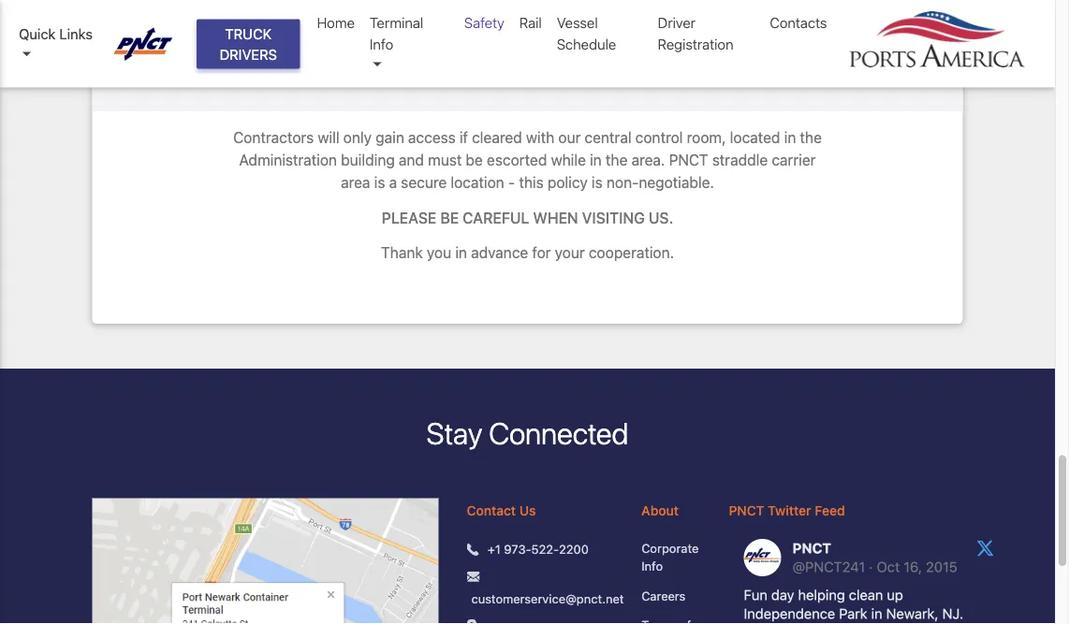Task type: vqa. For each thing, say whether or not it's contained in the screenshot.
Quick Links link
yes



Task type: describe. For each thing, give the bounding box(es) containing it.
973-
[[504, 543, 532, 557]]

in down the central
[[590, 151, 602, 169]]

2 horizontal spatial pnct
[[729, 503, 765, 518]]

please
[[382, 209, 437, 226]]

0 vertical spatial yard
[[575, 12, 613, 30]]

links
[[59, 25, 93, 41]]

info for terminal info
[[370, 36, 394, 52]]

rail
[[520, 15, 542, 31]]

is left a
[[374, 174, 385, 191]]

area
[[341, 174, 370, 191]]

2 horizontal spatial the
[[800, 129, 822, 146]]

registration
[[658, 36, 734, 52]]

+1 973-522-2200
[[488, 543, 589, 557]]

off
[[705, 12, 733, 30]]

stay connected
[[427, 416, 629, 451]]

you
[[427, 244, 452, 262]]

building
[[341, 151, 395, 169]]

carrier
[[772, 151, 816, 169]]

contractors will only gain access if cleared with our central control room, located in the administration building and must be escorted while in the area. pnct straddle carrier area is a secure location - this policy is non-negotiable.
[[233, 129, 822, 191]]

corporate info
[[642, 541, 699, 574]]

limits.
[[737, 12, 788, 30]]

customerservice@pnct.net link
[[472, 590, 624, 609]]

area.
[[632, 151, 665, 169]]

administration
[[239, 151, 337, 169]]

control
[[636, 129, 683, 146]]

negotiable. inside the pnct straddle carrier container yard is strictly off limits. contractors are only permitted in the container yard under escort. this policy is non-negotiable.
[[555, 57, 650, 75]]

visiting
[[582, 209, 645, 226]]

us.
[[649, 209, 674, 226]]

about
[[642, 503, 679, 518]]

drivers
[[220, 46, 277, 63]]

escort.
[[751, 35, 812, 53]]

negotiable. inside the contractors will only gain access if cleared with our central control room, located in the administration building and must be escorted while in the area. pnct straddle carrier area is a secure location - this policy is non-negotiable.
[[639, 174, 715, 191]]

your
[[555, 244, 585, 262]]

be
[[441, 209, 459, 226]]

thank
[[381, 244, 423, 262]]

straddle
[[713, 151, 768, 169]]

2200
[[559, 543, 589, 557]]

home link
[[310, 5, 362, 41]]

corporate info link
[[642, 539, 701, 576]]

access
[[408, 129, 456, 146]]

with
[[526, 129, 555, 146]]

customerservice@pnct.net
[[472, 592, 624, 606]]

0 vertical spatial container
[[488, 12, 571, 30]]

truck drivers
[[220, 25, 277, 63]]

located
[[730, 129, 781, 146]]

in right you
[[456, 244, 467, 262]]

terminal
[[370, 15, 424, 31]]

cleared
[[472, 129, 522, 146]]

non- inside the pnct straddle carrier container yard is strictly off limits. contractors are only permitted in the container yard under escort. this policy is non-negotiable.
[[516, 57, 555, 75]]

in inside the pnct straddle carrier container yard is strictly off limits. contractors are only permitted in the container yard under escort. this policy is non-negotiable.
[[517, 35, 531, 53]]

terminal info link
[[362, 5, 457, 83]]

policy inside the pnct straddle carrier container yard is strictly off limits. contractors are only permitted in the container yard under escort. this policy is non-negotiable.
[[443, 57, 495, 75]]

522-
[[532, 543, 559, 557]]

contractors inside the pnct straddle carrier container yard is strictly off limits. contractors are only permitted in the container yard under escort. this policy is non-negotiable.
[[243, 35, 353, 53]]

1 vertical spatial container
[[568, 35, 651, 53]]

this
[[519, 174, 544, 191]]

contacts
[[770, 15, 828, 31]]

advance
[[471, 244, 529, 262]]

contact us
[[467, 503, 536, 518]]

the pnct straddle carrier container yard is strictly off limits. contractors are only permitted in the container yard under escort. this policy is non-negotiable.
[[243, 12, 812, 75]]

safety
[[465, 15, 505, 31]]

schedule
[[557, 36, 617, 52]]

cooperation.
[[589, 244, 675, 262]]

driver registration link
[[651, 5, 763, 62]]



Task type: locate. For each thing, give the bounding box(es) containing it.
+1
[[488, 543, 501, 557]]

yard up schedule
[[575, 12, 613, 30]]

the up carrier
[[800, 129, 822, 146]]

0 horizontal spatial pnct
[[300, 12, 340, 30]]

quick links
[[19, 25, 93, 41]]

in up carrier
[[785, 129, 797, 146]]

this
[[406, 57, 439, 75]]

will
[[318, 129, 340, 146]]

safety link
[[457, 5, 512, 41]]

info down straddle
[[370, 36, 394, 52]]

thank you in advance for your cooperation.
[[381, 244, 675, 262]]

twitter
[[768, 503, 812, 518]]

quick
[[19, 25, 56, 41]]

1 vertical spatial the
[[800, 129, 822, 146]]

pnct inside the contractors will only gain access if cleared with our central control room, located in the administration building and must be escorted while in the area. pnct straddle carrier area is a secure location - this policy is non-negotiable.
[[669, 151, 709, 169]]

contacts link
[[763, 5, 835, 41]]

contractors inside the contractors will only gain access if cleared with our central control room, located in the administration building and must be escorted while in the area. pnct straddle carrier area is a secure location - this policy is non-negotiable.
[[233, 129, 314, 146]]

pnct
[[300, 12, 340, 30], [669, 151, 709, 169], [729, 503, 765, 518]]

the down rail at the top
[[535, 35, 564, 53]]

policy
[[443, 57, 495, 75], [548, 174, 588, 191]]

pnct left "twitter"
[[729, 503, 765, 518]]

vessel schedule link
[[550, 5, 651, 62]]

vessel schedule
[[557, 15, 617, 52]]

quick links link
[[19, 23, 96, 65]]

0 horizontal spatial only
[[344, 129, 372, 146]]

1 horizontal spatial yard
[[654, 35, 693, 53]]

1 vertical spatial contractors
[[233, 129, 314, 146]]

truck
[[225, 25, 272, 41]]

driver
[[658, 15, 696, 31]]

info for corporate info
[[642, 560, 663, 574]]

contact
[[467, 503, 516, 518]]

1 vertical spatial only
[[344, 129, 372, 146]]

0 vertical spatial only
[[389, 35, 427, 53]]

rail link
[[512, 5, 550, 41]]

under
[[697, 35, 747, 53]]

pnct twitter feed
[[729, 503, 846, 518]]

0 vertical spatial negotiable.
[[555, 57, 650, 75]]

1 vertical spatial yard
[[654, 35, 693, 53]]

stay
[[427, 416, 483, 451]]

1 vertical spatial pnct
[[669, 151, 709, 169]]

+1 973-522-2200 link
[[488, 541, 589, 559]]

0 horizontal spatial policy
[[443, 57, 495, 75]]

in
[[517, 35, 531, 53], [785, 129, 797, 146], [590, 151, 602, 169], [456, 244, 467, 262]]

contractors
[[243, 35, 353, 53], [233, 129, 314, 146]]

truck drivers link
[[197, 19, 300, 69]]

1 horizontal spatial the
[[606, 151, 628, 169]]

and
[[399, 151, 424, 169]]

policy down permitted
[[443, 57, 495, 75]]

non- down rail link
[[516, 57, 555, 75]]

0 vertical spatial pnct
[[300, 12, 340, 30]]

1 vertical spatial policy
[[548, 174, 588, 191]]

careful
[[463, 209, 530, 226]]

0 vertical spatial non-
[[516, 57, 555, 75]]

1 vertical spatial negotiable.
[[639, 174, 715, 191]]

the inside the pnct straddle carrier container yard is strictly off limits. contractors are only permitted in the container yard under escort. this policy is non-negotiable.
[[535, 35, 564, 53]]

in down rail at the top
[[517, 35, 531, 53]]

only up building
[[344, 129, 372, 146]]

central
[[585, 129, 632, 146]]

contractors down the
[[243, 35, 353, 53]]

are
[[357, 35, 385, 53]]

1 horizontal spatial non-
[[607, 174, 639, 191]]

must
[[428, 151, 462, 169]]

secure
[[401, 174, 447, 191]]

negotiable.
[[555, 57, 650, 75], [639, 174, 715, 191]]

only inside the contractors will only gain access if cleared with our central control room, located in the administration building and must be escorted while in the area. pnct straddle carrier area is a secure location - this policy is non-negotiable.
[[344, 129, 372, 146]]

2 vertical spatial the
[[606, 151, 628, 169]]

yard
[[575, 12, 613, 30], [654, 35, 693, 53]]

only inside the pnct straddle carrier container yard is strictly off limits. contractors are only permitted in the container yard under escort. this policy is non-negotiable.
[[389, 35, 427, 53]]

be
[[466, 151, 483, 169]]

is up visiting
[[592, 174, 603, 191]]

permitted
[[431, 35, 513, 53]]

our
[[559, 129, 581, 146]]

-
[[509, 174, 515, 191]]

the
[[535, 35, 564, 53], [800, 129, 822, 146], [606, 151, 628, 169]]

1 horizontal spatial info
[[642, 560, 663, 574]]

0 vertical spatial the
[[535, 35, 564, 53]]

only
[[389, 35, 427, 53], [344, 129, 372, 146]]

0 horizontal spatial the
[[535, 35, 564, 53]]

pnct down room,
[[669, 151, 709, 169]]

careers link
[[642, 587, 701, 605]]

a
[[389, 174, 397, 191]]

corporate
[[642, 541, 699, 555]]

if
[[460, 129, 468, 146]]

location
[[451, 174, 505, 191]]

0 horizontal spatial info
[[370, 36, 394, 52]]

0 horizontal spatial yard
[[575, 12, 613, 30]]

1 horizontal spatial pnct
[[669, 151, 709, 169]]

careers
[[642, 589, 686, 603]]

0 vertical spatial contractors
[[243, 35, 353, 53]]

1 vertical spatial info
[[642, 560, 663, 574]]

pnct right the
[[300, 12, 340, 30]]

us
[[520, 503, 536, 518]]

policy inside the contractors will only gain access if cleared with our central control room, located in the administration building and must be escorted while in the area. pnct straddle carrier area is a secure location - this policy is non-negotiable.
[[548, 174, 588, 191]]

1 horizontal spatial only
[[389, 35, 427, 53]]

yard down driver
[[654, 35, 693, 53]]

vessel
[[557, 15, 598, 31]]

pnct inside the pnct straddle carrier container yard is strictly off limits. contractors are only permitted in the container yard under escort. this policy is non-negotiable.
[[300, 12, 340, 30]]

contractors up "administration"
[[233, 129, 314, 146]]

info down the corporate
[[642, 560, 663, 574]]

0 vertical spatial info
[[370, 36, 394, 52]]

1 vertical spatial non-
[[607, 174, 639, 191]]

please be careful when visiting us.
[[382, 209, 674, 226]]

carrier
[[423, 12, 484, 30]]

the
[[268, 12, 296, 30]]

is right vessel schedule
[[617, 12, 630, 30]]

info inside corporate info
[[642, 560, 663, 574]]

for
[[532, 244, 551, 262]]

0 vertical spatial policy
[[443, 57, 495, 75]]

info inside terminal info
[[370, 36, 394, 52]]

room,
[[687, 129, 726, 146]]

escorted
[[487, 151, 547, 169]]

is
[[617, 12, 630, 30], [499, 57, 512, 75], [374, 174, 385, 191], [592, 174, 603, 191]]

negotiable. down schedule
[[555, 57, 650, 75]]

feed
[[815, 503, 846, 518]]

policy down the while
[[548, 174, 588, 191]]

non- down the 'area.'
[[607, 174, 639, 191]]

terminal info
[[370, 15, 424, 52]]

0 horizontal spatial non-
[[516, 57, 555, 75]]

the down the central
[[606, 151, 628, 169]]

is down permitted
[[499, 57, 512, 75]]

2 vertical spatial pnct
[[729, 503, 765, 518]]

connected
[[489, 416, 629, 451]]

non-
[[516, 57, 555, 75], [607, 174, 639, 191]]

1 horizontal spatial policy
[[548, 174, 588, 191]]

negotiable. down the 'area.'
[[639, 174, 715, 191]]

strictly
[[634, 12, 701, 30]]

while
[[551, 151, 586, 169]]

non- inside the contractors will only gain access if cleared with our central control room, located in the administration building and must be escorted while in the area. pnct straddle carrier area is a secure location - this policy is non-negotiable.
[[607, 174, 639, 191]]

straddle
[[343, 12, 419, 30]]

home
[[317, 15, 355, 31]]

gain
[[376, 129, 404, 146]]

only down terminal
[[389, 35, 427, 53]]



